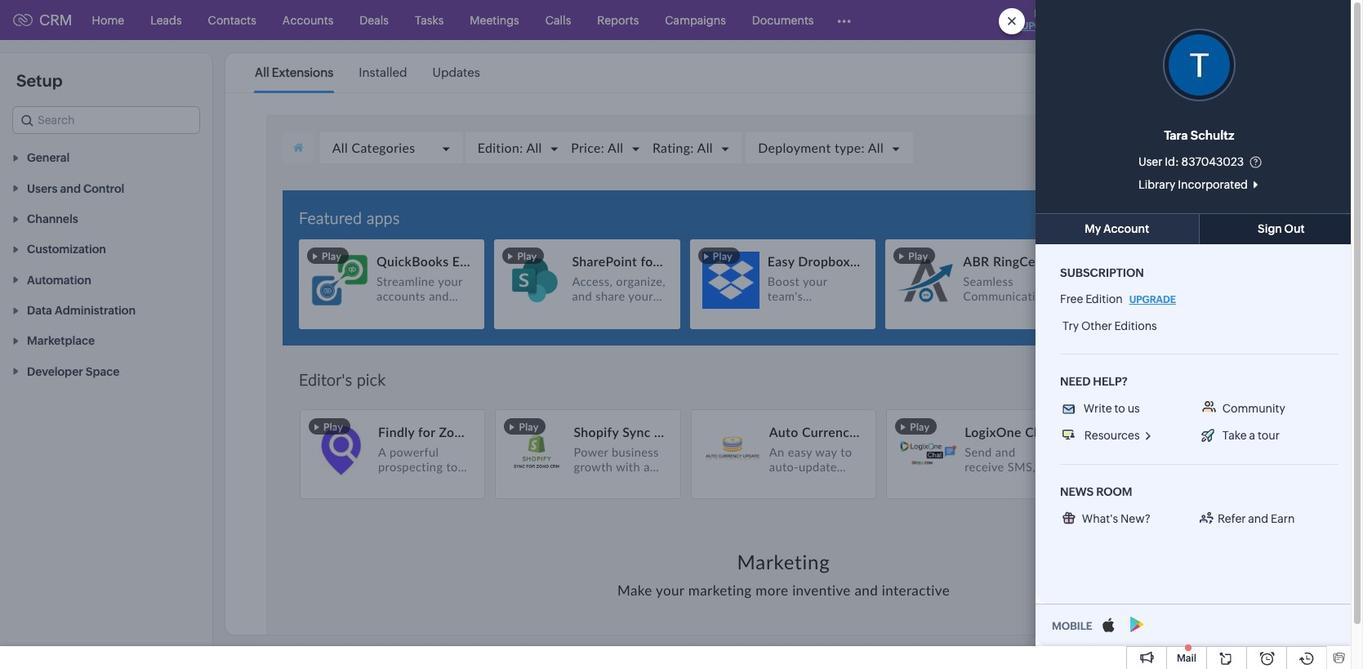 Task type: locate. For each thing, give the bounding box(es) containing it.
upgrade
[[1022, 20, 1069, 32]]

resources
[[1085, 429, 1140, 442]]

contacts link
[[195, 0, 269, 40]]

try other editions
[[1063, 319, 1157, 332]]

all extensions
[[255, 65, 334, 79]]

news
[[1060, 485, 1094, 498]]

extensions
[[272, 65, 334, 79]]

other
[[1082, 319, 1113, 332]]

accounts link
[[269, 0, 347, 40]]

user
[[1139, 155, 1163, 168]]

free up try
[[1060, 292, 1084, 305]]

1 horizontal spatial free
[[1060, 292, 1084, 305]]

installed
[[359, 65, 407, 79]]

sign out
[[1258, 222, 1305, 235]]

community link
[[1199, 401, 1288, 416]]

editions
[[1115, 319, 1157, 332]]

subscription
[[1060, 266, 1144, 279]]

0 horizontal spatial free
[[1035, 7, 1056, 20]]

free edition upgrade
[[1060, 292, 1176, 305]]

updates
[[433, 65, 480, 79]]

837043023
[[1182, 155, 1244, 168]]

free up upgrade
[[1035, 7, 1056, 20]]

free upgrade
[[1022, 7, 1069, 32]]

us
[[1128, 402, 1140, 415]]

free
[[1035, 7, 1056, 20], [1060, 292, 1084, 305]]

tara schultz
[[1165, 128, 1235, 142]]

reports link
[[584, 0, 652, 40]]

crm link
[[13, 11, 72, 29]]

my account button
[[1036, 213, 1200, 244]]

free for free
[[1035, 7, 1056, 20]]

sign
[[1258, 222, 1283, 235]]

take a tour link
[[1199, 428, 1283, 444]]

and
[[1249, 512, 1269, 525]]

need help?
[[1060, 375, 1128, 388]]

earn
[[1271, 512, 1295, 525]]

campaigns
[[665, 13, 726, 27]]

meetings
[[470, 13, 519, 27]]

0 vertical spatial free
[[1035, 7, 1056, 20]]

reports
[[597, 13, 639, 27]]

1 vertical spatial free
[[1060, 292, 1084, 305]]

to
[[1115, 402, 1126, 415]]

documents link
[[739, 0, 827, 40]]

write
[[1084, 402, 1112, 415]]

take
[[1223, 429, 1247, 442]]

search element
[[1135, 0, 1168, 40]]

crm
[[39, 11, 72, 29]]

home link
[[79, 0, 137, 40]]

library
[[1139, 178, 1176, 191]]

refer and earn
[[1218, 512, 1295, 525]]

free inside free upgrade
[[1035, 7, 1056, 20]]

documents
[[752, 13, 814, 27]]

community
[[1223, 402, 1286, 415]]

tour
[[1258, 429, 1280, 442]]

library incorporated
[[1139, 178, 1248, 191]]

edition
[[1086, 292, 1123, 305]]

installed link
[[359, 54, 407, 92]]



Task type: vqa. For each thing, say whether or not it's contained in the screenshot.
Calendar image
no



Task type: describe. For each thing, give the bounding box(es) containing it.
accounts
[[283, 13, 334, 27]]

calls link
[[532, 0, 584, 40]]

a
[[1250, 429, 1256, 442]]

calls
[[546, 13, 571, 27]]

account
[[1104, 222, 1150, 235]]

tara schultz link
[[1165, 126, 1235, 145]]

campaigns link
[[652, 0, 739, 40]]

profile pic image
[[1163, 29, 1236, 101]]

free for free edition
[[1060, 292, 1084, 305]]

incorporated
[[1178, 178, 1248, 191]]

Library Incorporated field
[[1103, 176, 1296, 193]]

tasks
[[415, 13, 444, 27]]

try
[[1063, 319, 1079, 332]]

leads link
[[137, 0, 195, 40]]

schultz
[[1191, 128, 1235, 142]]

user id: 837043023
[[1139, 155, 1244, 168]]

leads
[[150, 13, 182, 27]]

all extensions link
[[255, 54, 334, 92]]

take a tour
[[1223, 429, 1280, 442]]

all
[[255, 65, 269, 79]]

setup
[[16, 71, 63, 90]]

upgrade
[[1130, 294, 1176, 305]]

my
[[1085, 222, 1102, 235]]

my account
[[1085, 222, 1150, 235]]

refer
[[1218, 512, 1246, 525]]

id:
[[1165, 155, 1180, 168]]

news room
[[1060, 485, 1133, 498]]

mobile
[[1052, 620, 1093, 632]]

upgrade link
[[1127, 292, 1179, 308]]

deals
[[360, 13, 389, 27]]

what's new? link
[[1060, 511, 1197, 526]]

updates link
[[433, 54, 480, 92]]

tasks link
[[402, 0, 457, 40]]

room
[[1097, 485, 1133, 498]]

mail
[[1177, 653, 1197, 664]]

write to us
[[1084, 402, 1140, 415]]

what's
[[1082, 512, 1119, 525]]

help?
[[1093, 375, 1128, 388]]

out
[[1285, 222, 1305, 235]]

what's new?
[[1082, 512, 1151, 525]]

meetings link
[[457, 0, 532, 40]]

new?
[[1121, 512, 1151, 525]]

deals link
[[347, 0, 402, 40]]

contacts
[[208, 13, 256, 27]]

home
[[92, 13, 124, 27]]

search image
[[1145, 13, 1159, 27]]

sign out button
[[1200, 213, 1364, 244]]

need
[[1060, 375, 1091, 388]]

tara
[[1165, 128, 1188, 142]]



